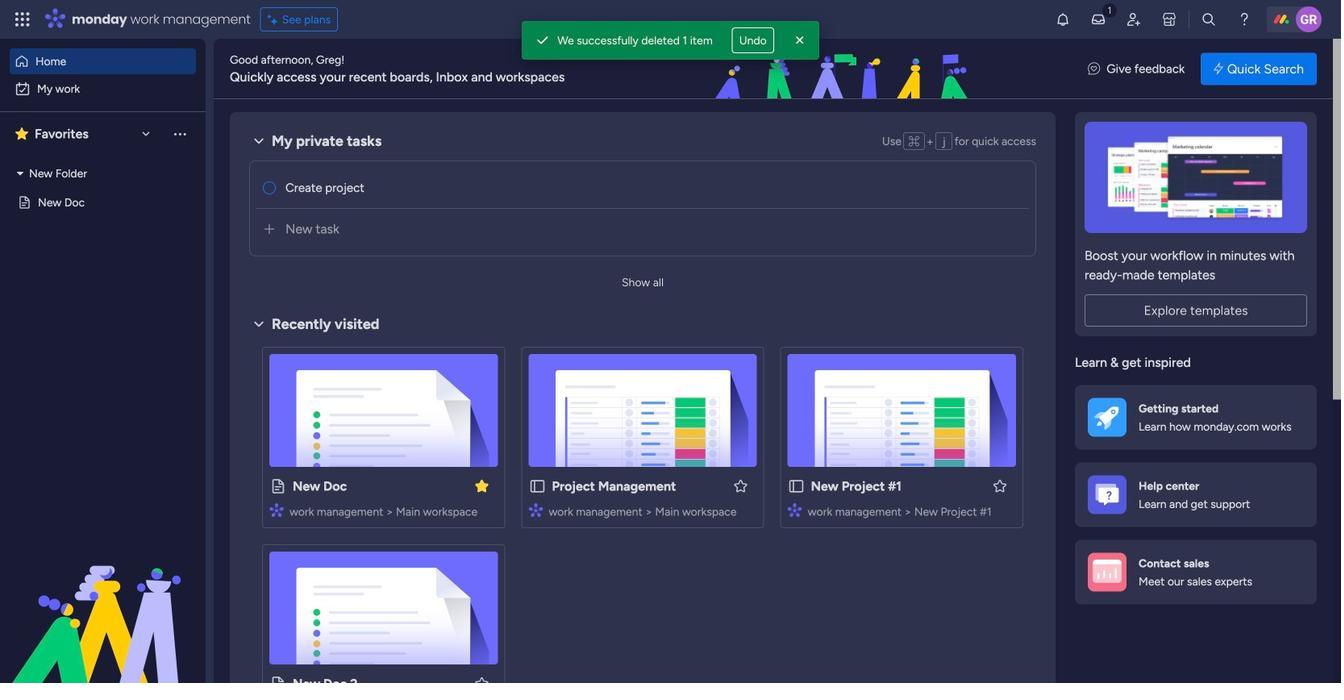 Task type: describe. For each thing, give the bounding box(es) containing it.
v2 star 2 image
[[15, 124, 28, 144]]

0 vertical spatial public board image
[[17, 195, 32, 210]]

greg robinson image
[[1297, 6, 1323, 32]]

1 horizontal spatial lottie animation element
[[619, 39, 1073, 100]]

1 vertical spatial lottie animation image
[[0, 520, 206, 683]]

close my private tasks image
[[249, 132, 269, 151]]

close recently visited image
[[249, 315, 269, 334]]

update feed image
[[1091, 11, 1107, 27]]

v2 bolt switch image
[[1215, 60, 1224, 78]]

v2 user feedback image
[[1089, 60, 1101, 78]]

remove from favorites image
[[474, 478, 490, 494]]

1 option from the top
[[10, 48, 196, 74]]

add to favorites image for private board icon
[[474, 676, 490, 683]]

caret down image
[[17, 168, 23, 179]]

help center element
[[1076, 463, 1318, 527]]

contact sales element
[[1076, 540, 1318, 605]]

quick search results list box
[[249, 334, 1037, 683]]

1 image
[[1103, 1, 1118, 19]]

public board image for the remove from favorites image
[[270, 478, 287, 495]]

0 vertical spatial lottie animation image
[[619, 39, 1073, 100]]

select product image
[[15, 11, 31, 27]]



Task type: locate. For each thing, give the bounding box(es) containing it.
1 vertical spatial public board image
[[788, 478, 806, 495]]

0 horizontal spatial lottie animation element
[[0, 520, 206, 683]]

favorites options image
[[172, 126, 188, 142]]

0 horizontal spatial public board image
[[270, 478, 287, 495]]

1 public board image from the left
[[270, 478, 287, 495]]

0 vertical spatial option
[[10, 48, 196, 74]]

alert
[[522, 21, 820, 60]]

add to favorites image
[[733, 478, 749, 494], [993, 478, 1009, 494], [474, 676, 490, 683]]

notifications image
[[1055, 11, 1072, 27]]

1 horizontal spatial public board image
[[788, 478, 806, 495]]

2 horizontal spatial add to favorites image
[[993, 478, 1009, 494]]

invite members image
[[1126, 11, 1143, 27]]

2 public board image from the left
[[529, 478, 547, 495]]

0 vertical spatial lottie animation element
[[619, 39, 1073, 100]]

private board image
[[270, 675, 287, 683]]

1 vertical spatial lottie animation element
[[0, 520, 206, 683]]

0 horizontal spatial public board image
[[17, 195, 32, 210]]

help image
[[1237, 11, 1253, 27]]

public board image
[[270, 478, 287, 495], [529, 478, 547, 495]]

lottie animation element
[[619, 39, 1073, 100], [0, 520, 206, 683]]

0 horizontal spatial lottie animation image
[[0, 520, 206, 683]]

2 option from the top
[[10, 76, 196, 102]]

1 horizontal spatial public board image
[[529, 478, 547, 495]]

public board image
[[17, 195, 32, 210], [788, 478, 806, 495]]

close image
[[792, 32, 808, 48]]

0 horizontal spatial add to favorites image
[[474, 676, 490, 683]]

getting started element
[[1076, 385, 1318, 450]]

search everything image
[[1202, 11, 1218, 27]]

templates image image
[[1090, 122, 1303, 233]]

option
[[10, 48, 196, 74], [10, 76, 196, 102]]

add to favorites image for right public board icon
[[993, 478, 1009, 494]]

public board image for the middle "add to favorites" 'icon'
[[529, 478, 547, 495]]

list box
[[0, 156, 206, 314]]

1 horizontal spatial lottie animation image
[[619, 39, 1073, 100]]

1 vertical spatial option
[[10, 76, 196, 102]]

1 horizontal spatial add to favorites image
[[733, 478, 749, 494]]

lottie animation image
[[619, 39, 1073, 100], [0, 520, 206, 683]]

see plans image
[[268, 10, 282, 28]]

monday marketplace image
[[1162, 11, 1178, 27]]



Task type: vqa. For each thing, say whether or not it's contained in the screenshot.
Invite members icon
yes



